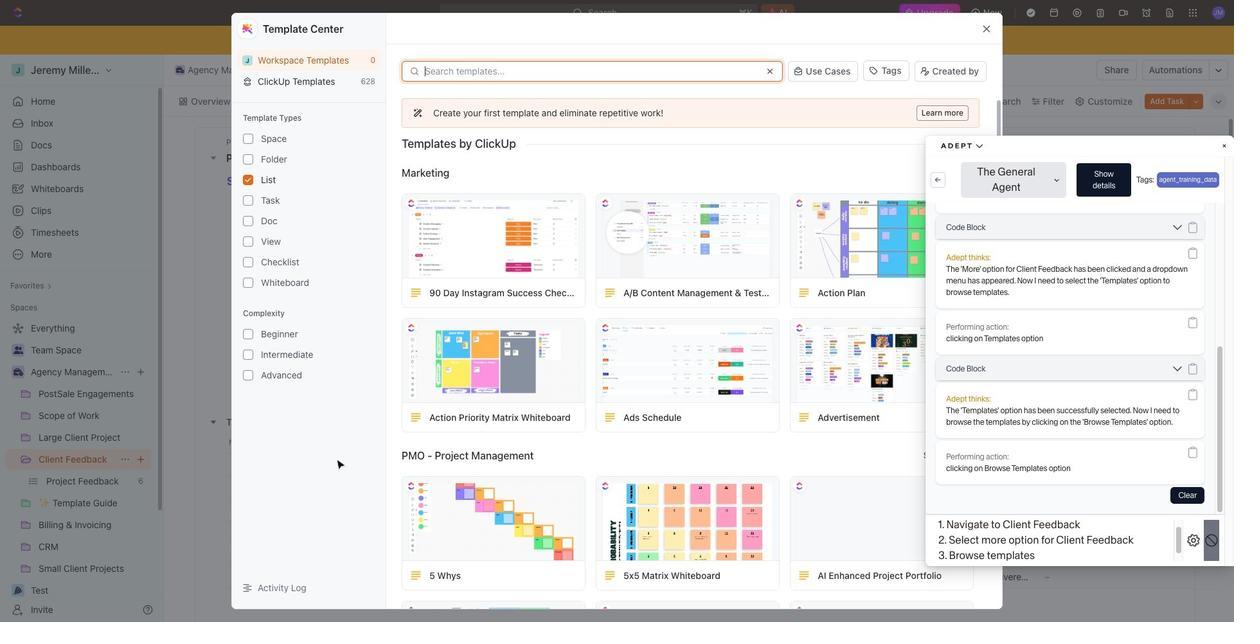 Task type: describe. For each thing, give the bounding box(es) containing it.
3 guidance custom field. :4 .of. 5 element from the left
[[574, 526, 588, 540]]

4 guidance custom field. :4 .of. 5 element from the left
[[588, 526, 602, 540]]

tree inside sidebar navigation
[[5, 318, 151, 622]]

sidebar navigation
[[0, 55, 164, 622]]

2 quality custom field. :3 .of. 5 element from the left
[[646, 571, 660, 585]]



Task type: locate. For each thing, give the bounding box(es) containing it.
overall experience custom field. :5 .of. 5 element
[[459, 458, 473, 472], [473, 458, 487, 472], [487, 458, 502, 472], [502, 458, 516, 472], [516, 458, 530, 472], [459, 481, 473, 495], [473, 481, 487, 495], [487, 481, 502, 495], [502, 481, 516, 495], [516, 481, 530, 495], [459, 503, 473, 517], [473, 503, 487, 517], [487, 503, 502, 517], [502, 503, 516, 517], [516, 503, 530, 517], [459, 526, 473, 540], [473, 526, 487, 540], [487, 526, 502, 540], [502, 526, 516, 540], [516, 526, 530, 540], [459, 548, 473, 562], [473, 548, 487, 562], [487, 548, 502, 562], [502, 548, 516, 562], [516, 548, 530, 562], [459, 571, 473, 585]]

0 horizontal spatial business time image
[[13, 368, 23, 376]]

quality custom field. :3 .of. 5 element
[[631, 571, 646, 585], [646, 571, 660, 585], [660, 571, 674, 585]]

1 guidance custom field. :4 .of. 5 element from the left
[[545, 526, 559, 540]]

0 vertical spatial business time image
[[176, 67, 184, 73]]

1 vertical spatial business time image
[[13, 368, 23, 376]]

jeremy miller's workspace, , element
[[242, 55, 253, 65]]

guidance custom field. :4 .of. 5 element
[[545, 526, 559, 540], [559, 526, 574, 540], [574, 526, 588, 540], [588, 526, 602, 540]]

1 horizontal spatial business time image
[[176, 67, 184, 73]]

None checkbox
[[243, 134, 253, 144], [243, 154, 253, 165], [243, 175, 253, 185], [243, 216, 253, 226], [243, 257, 253, 268], [243, 350, 253, 360], [243, 370, 253, 381], [243, 134, 253, 144], [243, 154, 253, 165], [243, 175, 253, 185], [243, 216, 253, 226], [243, 257, 253, 268], [243, 350, 253, 360], [243, 370, 253, 381]]

list template element
[[410, 287, 422, 299], [605, 287, 616, 299], [799, 287, 810, 299], [410, 412, 422, 423], [605, 412, 616, 423], [799, 412, 810, 423], [410, 570, 422, 582], [605, 570, 616, 582], [799, 570, 810, 582]]

1 quality custom field. :3 .of. 5 element from the left
[[631, 571, 646, 585]]

Search templates... text field
[[425, 66, 757, 77]]

business time image inside tree
[[13, 368, 23, 376]]

3 quality custom field. :3 .of. 5 element from the left
[[660, 571, 674, 585]]

business time image
[[176, 67, 184, 73], [13, 368, 23, 376]]

list template image
[[410, 287, 422, 299], [605, 287, 616, 299], [799, 287, 810, 299], [410, 570, 422, 582]]

2 guidance custom field. :4 .of. 5 element from the left
[[559, 526, 574, 540]]

guidance custom field. :5 .of. 5 element
[[545, 481, 559, 495], [559, 481, 574, 495], [574, 481, 588, 495], [588, 481, 602, 495], [602, 481, 616, 495], [545, 503, 559, 517], [559, 503, 574, 517], [574, 503, 588, 517], [588, 503, 602, 517], [602, 503, 616, 517], [545, 548, 559, 562], [559, 548, 574, 562], [574, 548, 588, 562], [588, 548, 602, 562], [602, 548, 616, 562]]

tree
[[5, 318, 151, 622]]

None checkbox
[[243, 196, 253, 206], [243, 237, 253, 247], [243, 278, 253, 288], [243, 329, 253, 340], [243, 196, 253, 206], [243, 237, 253, 247], [243, 278, 253, 288], [243, 329, 253, 340]]

list template image
[[410, 412, 422, 423], [605, 412, 616, 423], [799, 412, 810, 423], [605, 570, 616, 582], [799, 570, 810, 582]]

quality custom field. :5 .of. 5 element
[[631, 481, 646, 495], [646, 481, 660, 495], [660, 481, 674, 495], [674, 481, 688, 495], [688, 481, 702, 495], [631, 503, 646, 517], [646, 503, 660, 517], [660, 503, 674, 517], [674, 503, 688, 517], [688, 503, 702, 517], [631, 526, 646, 540], [646, 526, 660, 540], [660, 526, 674, 540], [674, 526, 688, 540], [688, 526, 702, 540], [631, 548, 646, 562], [646, 548, 660, 562], [660, 548, 674, 562], [674, 548, 688, 562], [688, 548, 702, 562]]



Task type: vqa. For each thing, say whether or not it's contained in the screenshot.
user group Image to the top
no



